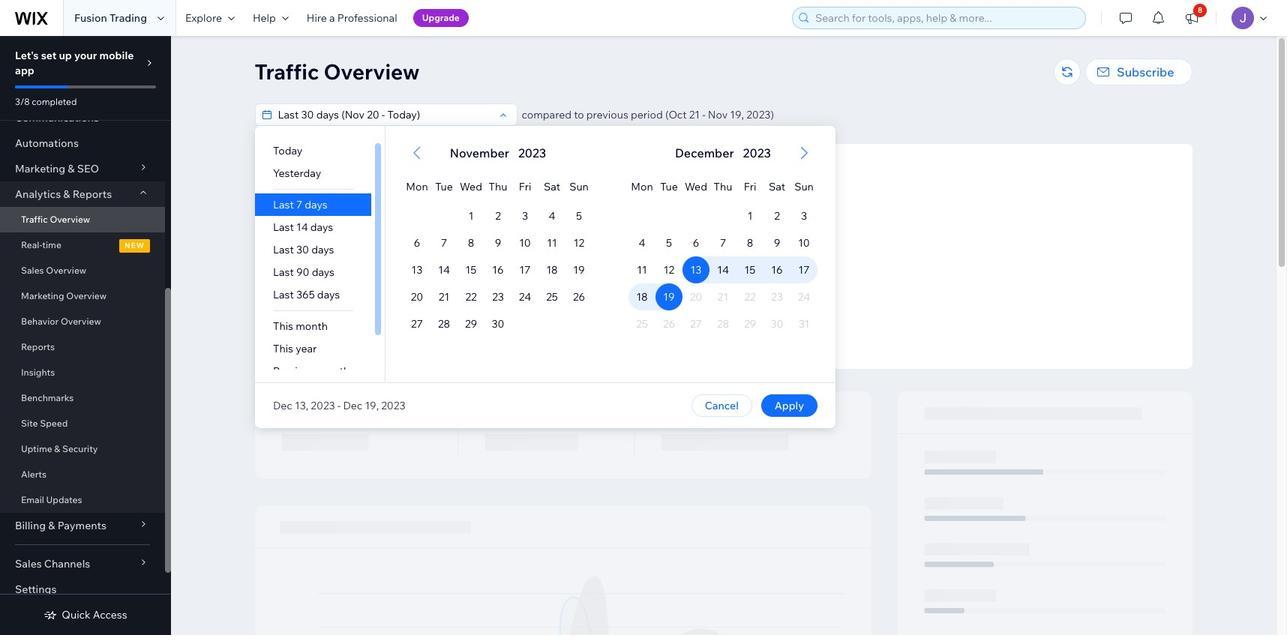 Task type: locate. For each thing, give the bounding box(es) containing it.
2 mon tue wed thu from the left
[[631, 180, 732, 194]]

16 up has on the right top of page
[[771, 263, 783, 277]]

1 horizontal spatial 2
[[774, 209, 780, 223]]

2
[[495, 209, 501, 223], [774, 209, 780, 223]]

1 horizontal spatial 10
[[798, 236, 810, 250]]

real-time
[[21, 239, 61, 251]]

billing & payments
[[15, 519, 107, 533]]

row containing 11
[[629, 257, 818, 284]]

marketing
[[15, 162, 65, 176], [21, 290, 64, 302]]

2 down november
[[495, 209, 501, 223]]

mon tue wed thu down december in the right of the page
[[631, 180, 732, 194]]

hire right help button
[[307, 11, 327, 25]]

sales overview link
[[0, 258, 165, 284]]

automations
[[15, 137, 79, 150]]

2 13 from the left
[[691, 263, 702, 277]]

2 mon from the left
[[631, 180, 653, 194]]

last up the last 14 days
[[273, 198, 294, 212]]

0 horizontal spatial mon
[[406, 180, 428, 194]]

site speed link
[[0, 411, 165, 437]]

this month
[[273, 320, 328, 333]]

2 grid from the left
[[611, 126, 836, 383]]

& for marketing
[[68, 162, 75, 176]]

19, right nov
[[730, 108, 744, 122]]

learn how to boost your traffic link
[[660, 305, 788, 319]]

0 horizontal spatial 1
[[468, 209, 473, 223]]

17
[[519, 263, 531, 277], [799, 263, 810, 277]]

19 inside cell
[[663, 290, 675, 304]]

1 vertical spatial 18
[[636, 290, 648, 304]]

sales for sales channels
[[15, 558, 42, 571]]

this left year
[[273, 342, 293, 356]]

month up year
[[295, 320, 328, 333]]

1 fri from the left
[[519, 180, 531, 194]]

to right how
[[705, 306, 714, 317]]

0 horizontal spatial sat
[[544, 180, 560, 194]]

30 up the 90
[[296, 243, 309, 257]]

1 horizontal spatial 9
[[774, 236, 780, 250]]

2 this from the top
[[273, 342, 293, 356]]

2 thu from the left
[[714, 180, 732, 194]]

professional
[[338, 11, 397, 25]]

a for marketing
[[694, 329, 699, 340]]

6 up 20 in the left top of the page
[[414, 236, 420, 250]]

9 up 23
[[495, 236, 501, 250]]

2 horizontal spatial 7
[[720, 236, 726, 250]]

1 2 from the left
[[495, 209, 501, 223]]

1 thu from the left
[[489, 180, 507, 194]]

27
[[411, 317, 423, 331]]

thu down november
[[489, 180, 507, 194]]

16 up 23
[[492, 263, 504, 277]]

marketing & seo
[[15, 162, 99, 176]]

dec right 13,
[[343, 399, 362, 413]]

2 15 from the left
[[745, 263, 756, 277]]

fri
[[519, 180, 531, 194], [744, 180, 756, 194]]

1 down november
[[468, 209, 473, 223]]

& down the marketing & seo
[[63, 188, 70, 201]]

0 horizontal spatial 17
[[519, 263, 531, 277]]

13 for tue
[[411, 263, 422, 277]]

15 up 22
[[465, 263, 476, 277]]

last 90 days
[[273, 266, 334, 279]]

security
[[62, 444, 98, 455]]

0 vertical spatial 11
[[547, 236, 557, 250]]

month for previous month
[[317, 365, 350, 378]]

days up the last 14 days
[[305, 198, 327, 212]]

behavior
[[21, 316, 59, 327]]

how
[[686, 306, 703, 317]]

2 alert from the left
[[671, 144, 776, 162]]

reports up insights
[[21, 341, 55, 353]]

0 horizontal spatial hire
[[307, 11, 327, 25]]

10 up 24
[[519, 236, 531, 250]]

marketing up behavior
[[21, 290, 64, 302]]

13 for 5
[[691, 263, 702, 277]]

1 horizontal spatial alert
[[671, 144, 776, 162]]

14 up once
[[717, 263, 729, 277]]

1 last from the top
[[273, 198, 294, 212]]

0 horizontal spatial to
[[574, 108, 584, 122]]

month up dec 13, 2023 - dec 19, 2023
[[317, 365, 350, 378]]

sales up settings
[[15, 558, 42, 571]]

0 horizontal spatial a
[[329, 11, 335, 25]]

0 vertical spatial your
[[74, 49, 97, 62]]

mon tue wed thu for 7
[[406, 180, 507, 194]]

5
[[576, 209, 582, 223], [666, 236, 672, 250]]

overview down sales overview link
[[66, 290, 107, 302]]

2 9 from the left
[[774, 236, 780, 250]]

1 horizontal spatial fri
[[744, 180, 756, 194]]

0 horizontal spatial 30
[[296, 243, 309, 257]]

reports
[[73, 188, 112, 201], [21, 341, 55, 353]]

a for professional
[[329, 11, 335, 25]]

sun for 12
[[569, 180, 589, 194]]

sun
[[569, 180, 589, 194], [794, 180, 814, 194]]

1 horizontal spatial sat
[[769, 180, 785, 194]]

2 sat from the left
[[769, 180, 785, 194]]

days for last 7 days
[[305, 198, 327, 212]]

sales
[[21, 265, 44, 276], [15, 558, 42, 571]]

1 vertical spatial 21
[[439, 290, 449, 304]]

sat down compared
[[544, 180, 560, 194]]

payments
[[58, 519, 107, 533]]

2 16 from the left
[[771, 263, 783, 277]]

1 10 from the left
[[519, 236, 531, 250]]

4 last from the top
[[273, 266, 294, 279]]

real-
[[21, 239, 42, 251]]

your left "site"
[[728, 280, 747, 292]]

1 sat from the left
[[544, 180, 560, 194]]

1 horizontal spatial 5
[[666, 236, 672, 250]]

today
[[273, 144, 302, 158]]

previous
[[587, 108, 629, 122]]

0 vertical spatial -
[[703, 108, 706, 122]]

alert down compared
[[445, 144, 551, 162]]

1 horizontal spatial -
[[703, 108, 706, 122]]

1 3 from the left
[[522, 209, 528, 223]]

0 horizontal spatial wed
[[460, 180, 482, 194]]

compared
[[522, 108, 572, 122]]

this for this year
[[273, 342, 293, 356]]

1 17 from the left
[[519, 263, 531, 277]]

1 horizontal spatial traffic overview
[[255, 59, 420, 85]]

fusion trading
[[74, 11, 147, 25]]

sales down real- on the left top of page
[[21, 265, 44, 276]]

30
[[296, 243, 309, 257], [492, 317, 504, 331]]

2 3 from the left
[[801, 209, 807, 223]]

19,
[[730, 108, 744, 122], [365, 399, 379, 413]]

analytics
[[15, 188, 61, 201]]

2 horizontal spatial 8
[[1199, 5, 1203, 15]]

1 tue from the left
[[435, 180, 453, 194]]

communications
[[15, 111, 99, 125]]

5 last from the top
[[273, 288, 294, 302]]

18
[[546, 263, 558, 277], [636, 290, 648, 304]]

speed
[[40, 418, 68, 429]]

days right the 90
[[312, 266, 334, 279]]

your right 'up'
[[74, 49, 97, 62]]

traffic overview link
[[0, 207, 165, 233]]

- right 13,
[[337, 399, 341, 413]]

1 13 from the left
[[411, 263, 422, 277]]

11 up the get
[[637, 263, 647, 277]]

2 up has on the right top of page
[[774, 209, 780, 223]]

to
[[574, 108, 584, 122], [705, 306, 714, 317]]

1 mon from the left
[[406, 180, 428, 194]]

1 vertical spatial traffic
[[21, 214, 48, 225]]

0 vertical spatial 12
[[574, 236, 584, 250]]

marketing for marketing & seo
[[15, 162, 65, 176]]

mon for 6
[[406, 180, 428, 194]]

days right 365 at the left of the page
[[317, 288, 340, 302]]

explore
[[185, 11, 222, 25]]

1 vertical spatial sales
[[15, 558, 42, 571]]

traffic down 'analytics'
[[21, 214, 48, 225]]

8
[[1199, 5, 1203, 15], [468, 236, 474, 250], [747, 236, 753, 250]]

last down the last 14 days
[[273, 243, 294, 257]]

12 left not
[[664, 263, 674, 277]]

0 horizontal spatial -
[[337, 399, 341, 413]]

wed down december in the right of the page
[[685, 180, 707, 194]]

settings
[[15, 583, 57, 597]]

1 horizontal spatial 4
[[639, 236, 645, 250]]

row containing 6
[[403, 230, 593, 257]]

quick access button
[[44, 609, 127, 622]]

0 horizontal spatial alert
[[445, 144, 551, 162]]

4
[[549, 209, 555, 223], [639, 236, 645, 250]]

last for last 30 days
[[273, 243, 294, 257]]

last left 365 at the left of the page
[[273, 288, 294, 302]]

0 horizontal spatial 16
[[492, 263, 504, 277]]

0 horizontal spatial mon tue wed thu
[[406, 180, 507, 194]]

insights link
[[0, 360, 165, 386]]

hire a marketing expert
[[675, 329, 773, 340]]

2 6 from the left
[[693, 236, 699, 250]]

14 up last 30 days
[[296, 221, 308, 234]]

1 wed from the left
[[460, 180, 482, 194]]

1 mon tue wed thu from the left
[[406, 180, 507, 194]]

days up last 90 days
[[311, 243, 334, 257]]

automations link
[[0, 131, 165, 156]]

2023
[[518, 146, 546, 161], [743, 146, 771, 161], [311, 399, 335, 413], [381, 399, 405, 413]]

uptime & security
[[21, 444, 98, 455]]

0 horizontal spatial 19
[[573, 263, 585, 277]]

traffic overview inside the sidebar 'element'
[[21, 214, 90, 225]]

1 horizontal spatial wed
[[685, 180, 707, 194]]

a down how
[[694, 329, 699, 340]]

0 horizontal spatial 7
[[296, 198, 302, 212]]

sales inside sales channels dropdown button
[[15, 558, 42, 571]]

0 horizontal spatial 3
[[522, 209, 528, 223]]

30 right the 29
[[492, 317, 504, 331]]

row containing 20
[[403, 284, 593, 311]]

mon
[[406, 180, 428, 194], [631, 180, 653, 194]]

traffic down has on the right top of page
[[763, 306, 788, 317]]

traffic overview down hire a professional
[[255, 59, 420, 85]]

tue down december in the right of the page
[[660, 180, 678, 194]]

& right uptime
[[54, 444, 60, 455]]

1 vertical spatial traffic overview
[[21, 214, 90, 225]]

1 horizontal spatial sun
[[794, 180, 814, 194]]

0 vertical spatial sales
[[21, 265, 44, 276]]

grid containing november
[[385, 126, 611, 383]]

thu down december in the right of the page
[[714, 180, 732, 194]]

1 horizontal spatial hire
[[675, 329, 692, 340]]

thu
[[489, 180, 507, 194], [714, 180, 732, 194]]

email updates
[[21, 495, 82, 506]]

2 wed from the left
[[685, 180, 707, 194]]

1 horizontal spatial 13
[[691, 263, 702, 277]]

tue down november
[[435, 180, 453, 194]]

a
[[329, 11, 335, 25], [694, 329, 699, 340]]

last down last 7 days
[[273, 221, 294, 234]]

fri for 10
[[519, 180, 531, 194]]

last for last 90 days
[[273, 266, 294, 279]]

17 up the more
[[799, 263, 810, 277]]

a left the "professional"
[[329, 11, 335, 25]]

0 horizontal spatial 2
[[495, 209, 501, 223]]

0 vertical spatial 19,
[[730, 108, 744, 122]]

13 up the overview at top right
[[691, 263, 702, 277]]

1 15 from the left
[[465, 263, 476, 277]]

& right billing
[[48, 519, 55, 533]]

1 vertical spatial this
[[273, 342, 293, 356]]

traffic up "site"
[[739, 262, 770, 276]]

1
[[468, 209, 473, 223], [748, 209, 753, 223]]

0 horizontal spatial 5
[[576, 209, 582, 223]]

1 up the not enough traffic you'll get an overview once your site has more traffic.
[[748, 209, 753, 223]]

1 horizontal spatial 21
[[689, 108, 700, 122]]

1 horizontal spatial traffic
[[255, 59, 319, 85]]

learn
[[660, 306, 684, 317]]

alert containing december
[[671, 144, 776, 162]]

11 up 25
[[547, 236, 557, 250]]

2 fri from the left
[[744, 180, 756, 194]]

0 horizontal spatial 10
[[519, 236, 531, 250]]

0 vertical spatial 4
[[549, 209, 555, 223]]

1 vertical spatial a
[[694, 329, 699, 340]]

1 vertical spatial -
[[337, 399, 341, 413]]

last
[[273, 198, 294, 212], [273, 221, 294, 234], [273, 243, 294, 257], [273, 266, 294, 279], [273, 288, 294, 302]]

19 up learn
[[663, 290, 675, 304]]

to left previous
[[574, 108, 584, 122]]

- left nov
[[703, 108, 706, 122]]

21 up 28
[[439, 290, 449, 304]]

0 vertical spatial traffic
[[739, 262, 770, 276]]

alert
[[445, 144, 551, 162], [671, 144, 776, 162]]

2 row group from the left
[[611, 203, 836, 383]]

0 horizontal spatial fri
[[519, 180, 531, 194]]

sat down '2023)'
[[769, 180, 785, 194]]

days up last 30 days
[[310, 221, 333, 234]]

14 up 28
[[438, 263, 450, 277]]

2 2 from the left
[[774, 209, 780, 223]]

0 vertical spatial traffic
[[255, 59, 319, 85]]

overview
[[324, 59, 420, 85], [50, 214, 90, 225], [46, 265, 86, 276], [66, 290, 107, 302], [61, 316, 101, 327]]

mon tue wed thu down november
[[406, 180, 507, 194]]

wed
[[460, 180, 482, 194], [685, 180, 707, 194]]

None field
[[274, 104, 494, 125]]

0 horizontal spatial reports
[[21, 341, 55, 353]]

row
[[403, 167, 593, 203], [629, 167, 818, 203], [403, 203, 593, 230], [629, 203, 818, 230], [403, 230, 593, 257], [629, 230, 818, 257], [403, 257, 593, 284], [629, 257, 818, 284], [403, 284, 593, 311], [629, 284, 818, 311], [403, 311, 593, 338], [629, 311, 818, 338]]

grid
[[385, 126, 611, 383], [611, 126, 836, 383]]

0 horizontal spatial sun
[[569, 180, 589, 194]]

17 up 24
[[519, 263, 531, 277]]

1 horizontal spatial 15
[[745, 263, 756, 277]]

hire for hire a professional
[[307, 11, 327, 25]]

dec 13, 2023 - dec 19, 2023
[[273, 399, 405, 413]]

1 alert from the left
[[445, 144, 551, 162]]

mon for 4
[[631, 180, 653, 194]]

mon tue wed thu
[[406, 180, 507, 194], [631, 180, 732, 194]]

1 horizontal spatial a
[[694, 329, 699, 340]]

days for last 365 days
[[317, 288, 340, 302]]

sales inside sales overview link
[[21, 265, 44, 276]]

hire
[[307, 11, 327, 25], [675, 329, 692, 340]]

fri for 8
[[744, 180, 756, 194]]

wed down november
[[460, 180, 482, 194]]

access
[[93, 609, 127, 622]]

0 horizontal spatial 14
[[296, 221, 308, 234]]

1 1 from the left
[[468, 209, 473, 223]]

reports down seo
[[73, 188, 112, 201]]

days for last 90 days
[[312, 266, 334, 279]]

1 horizontal spatial thu
[[714, 180, 732, 194]]

21
[[689, 108, 700, 122], [439, 290, 449, 304]]

sat
[[544, 180, 560, 194], [769, 180, 785, 194]]

1 horizontal spatial 8
[[747, 236, 753, 250]]

your right boost
[[742, 306, 761, 317]]

1 6 from the left
[[414, 236, 420, 250]]

benchmarks link
[[0, 386, 165, 411]]

2 1 from the left
[[748, 209, 753, 223]]

traffic
[[255, 59, 319, 85], [21, 214, 48, 225]]

traffic overview up time
[[21, 214, 90, 225]]

13 up 20 in the left top of the page
[[411, 263, 422, 277]]

0 horizontal spatial tue
[[435, 180, 453, 194]]

1 horizontal spatial mon tue wed thu
[[631, 180, 732, 194]]

0 vertical spatial month
[[295, 320, 328, 333]]

10 up the more
[[798, 236, 810, 250]]

days
[[305, 198, 327, 212], [310, 221, 333, 234], [311, 243, 334, 257], [312, 266, 334, 279], [317, 288, 340, 302]]

marketing inside popup button
[[15, 162, 65, 176]]

0 horizontal spatial 18
[[546, 263, 558, 277]]

traffic.
[[807, 280, 834, 292]]

0 horizontal spatial 13
[[411, 263, 422, 277]]

2 tue from the left
[[660, 180, 678, 194]]

1 horizontal spatial 19
[[663, 290, 675, 304]]

2 for 8
[[774, 209, 780, 223]]

overview up the marketing overview at the left
[[46, 265, 86, 276]]

an
[[654, 280, 664, 292]]

0 horizontal spatial 15
[[465, 263, 476, 277]]

email
[[21, 495, 44, 506]]

19, right 13,
[[365, 399, 379, 413]]

365
[[296, 288, 315, 302]]

expert
[[746, 329, 773, 340]]

last for last 365 days
[[273, 288, 294, 302]]

wed for 8
[[460, 180, 482, 194]]

billing
[[15, 519, 46, 533]]

0 horizontal spatial 21
[[439, 290, 449, 304]]

year
[[295, 342, 317, 356]]

18 left an on the right
[[636, 290, 648, 304]]

1 vertical spatial month
[[317, 365, 350, 378]]

traffic down help button
[[255, 59, 319, 85]]

last left the 90
[[273, 266, 294, 279]]

tuesday, december 19, 2023 cell
[[656, 284, 683, 311]]

0 horizontal spatial thu
[[489, 180, 507, 194]]

1 vertical spatial your
[[728, 280, 747, 292]]

13 inside cell
[[691, 263, 702, 277]]

15 up "site"
[[745, 263, 756, 277]]

12
[[574, 236, 584, 250], [664, 263, 674, 277]]

& left seo
[[68, 162, 75, 176]]

19 up 26
[[573, 263, 585, 277]]

0 vertical spatial 5
[[576, 209, 582, 223]]

21 right '(oct'
[[689, 108, 700, 122]]

list box
[[255, 140, 385, 383]]

6 up wednesday, december 13, 2023 cell
[[693, 236, 699, 250]]

0 vertical spatial to
[[574, 108, 584, 122]]

overview down analytics & reports in the top of the page
[[50, 214, 90, 225]]

uptime
[[21, 444, 52, 455]]

0 vertical spatial 19
[[573, 263, 585, 277]]

0 horizontal spatial 9
[[495, 236, 501, 250]]

23
[[492, 290, 504, 304]]

12 up 26
[[574, 236, 584, 250]]

0 vertical spatial reports
[[73, 188, 112, 201]]

0 vertical spatial marketing
[[15, 162, 65, 176]]

this up the this year
[[273, 320, 293, 333]]

marketing up 'analytics'
[[15, 162, 65, 176]]

let's
[[15, 49, 39, 62]]

1 horizontal spatial 17
[[799, 263, 810, 277]]

1 row group from the left
[[385, 203, 611, 383]]

last 30 days
[[273, 243, 334, 257]]

15
[[465, 263, 476, 277], [745, 263, 756, 277]]

alert down nov
[[671, 144, 776, 162]]

updates
[[46, 495, 82, 506]]

traffic overview
[[255, 59, 420, 85], [21, 214, 90, 225]]

& for uptime
[[54, 444, 60, 455]]

1 horizontal spatial 19,
[[730, 108, 744, 122]]

& for analytics
[[63, 188, 70, 201]]

3/8
[[15, 96, 30, 107]]

0 vertical spatial 18
[[546, 263, 558, 277]]

9 up has on the right top of page
[[774, 236, 780, 250]]

1 vertical spatial 5
[[666, 236, 672, 250]]

1 grid from the left
[[385, 126, 611, 383]]

2 last from the top
[[273, 221, 294, 234]]

1 horizontal spatial mon
[[631, 180, 653, 194]]

reports inside popup button
[[73, 188, 112, 201]]

1 vertical spatial traffic
[[763, 306, 788, 317]]

1 vertical spatial 19
[[663, 290, 675, 304]]

0 horizontal spatial traffic overview
[[21, 214, 90, 225]]

18 up 25
[[546, 263, 558, 277]]

site speed
[[21, 418, 68, 429]]

2 sun from the left
[[794, 180, 814, 194]]

sat for 11
[[544, 180, 560, 194]]

1 sun from the left
[[569, 180, 589, 194]]

row group
[[385, 203, 611, 383], [611, 203, 836, 383]]

has
[[766, 280, 781, 292]]

sidebar element
[[0, 0, 171, 636]]

3 last from the top
[[273, 243, 294, 257]]

hire a professional link
[[298, 0, 406, 36]]

1 this from the top
[[273, 320, 293, 333]]

site
[[21, 418, 38, 429]]

dec left 13,
[[273, 399, 292, 413]]

1 horizontal spatial 30
[[492, 317, 504, 331]]

hire down how
[[675, 329, 692, 340]]

overview down marketing overview link
[[61, 316, 101, 327]]

tue for 7
[[435, 180, 453, 194]]

30 inside list box
[[296, 243, 309, 257]]



Task type: describe. For each thing, give the bounding box(es) containing it.
site
[[749, 280, 764, 292]]

last for last 14 days
[[273, 221, 294, 234]]

3/8 completed
[[15, 96, 77, 107]]

marketing
[[701, 329, 744, 340]]

trading
[[110, 11, 147, 25]]

8 button
[[1176, 0, 1209, 36]]

last 7 days
[[273, 198, 327, 212]]

overview
[[666, 280, 704, 292]]

1 horizontal spatial 11
[[637, 263, 647, 277]]

overview for behavior overview link
[[61, 316, 101, 327]]

seo
[[77, 162, 99, 176]]

21 inside row
[[439, 290, 449, 304]]

december
[[675, 146, 734, 161]]

1 9 from the left
[[495, 236, 501, 250]]

your inside 'let's set up your mobile app'
[[74, 49, 97, 62]]

apply button
[[761, 395, 818, 417]]

90
[[296, 266, 309, 279]]

email updates link
[[0, 488, 165, 513]]

analytics & reports button
[[0, 182, 165, 207]]

8 inside "button"
[[1199, 5, 1203, 15]]

0 vertical spatial traffic overview
[[255, 59, 420, 85]]

let's set up your mobile app
[[15, 49, 134, 77]]

2 dec from the left
[[343, 399, 362, 413]]

november
[[450, 146, 509, 161]]

thu for 7
[[714, 180, 732, 194]]

sales channels
[[15, 558, 90, 571]]

boost
[[716, 306, 740, 317]]

thu for 9
[[489, 180, 507, 194]]

alert containing november
[[445, 144, 551, 162]]

hire for hire a marketing expert
[[675, 329, 692, 340]]

hire a marketing expert link
[[675, 328, 773, 341]]

marketing overview link
[[0, 284, 165, 309]]

0 horizontal spatial 12
[[574, 236, 584, 250]]

traffic inside the sidebar 'element'
[[21, 214, 48, 225]]

24
[[519, 290, 531, 304]]

overview for traffic overview link
[[50, 214, 90, 225]]

alerts link
[[0, 462, 165, 488]]

completed
[[32, 96, 77, 107]]

last 14 days
[[273, 221, 333, 234]]

communications button
[[0, 105, 165, 131]]

wednesday, december 13, 2023 cell
[[683, 257, 710, 284]]

1 vertical spatial 4
[[639, 236, 645, 250]]

last for last 7 days
[[273, 198, 294, 212]]

26
[[573, 290, 585, 304]]

up
[[59, 49, 72, 62]]

22
[[465, 290, 477, 304]]

mon tue wed thu for 5
[[631, 180, 732, 194]]

uptime & security link
[[0, 437, 165, 462]]

28
[[438, 317, 450, 331]]

1 horizontal spatial 12
[[664, 263, 674, 277]]

sun for 10
[[794, 180, 814, 194]]

2 for 10
[[495, 209, 501, 223]]

1 vertical spatial to
[[705, 306, 714, 317]]

app
[[15, 64, 34, 77]]

period
[[631, 108, 663, 122]]

alerts
[[21, 469, 47, 480]]

billing & payments button
[[0, 513, 165, 539]]

0 horizontal spatial 19,
[[365, 399, 379, 413]]

1 horizontal spatial 7
[[441, 236, 447, 250]]

overview for marketing overview link
[[66, 290, 107, 302]]

hire a professional
[[307, 11, 397, 25]]

Search for tools, apps, help & more... field
[[811, 8, 1081, 29]]

row containing 13
[[403, 257, 593, 284]]

analytics & reports
[[15, 188, 112, 201]]

2 17 from the left
[[799, 263, 810, 277]]

previous month
[[273, 365, 350, 378]]

once
[[706, 280, 726, 292]]

learn how to boost your traffic
[[660, 306, 788, 317]]

cancel
[[705, 399, 739, 413]]

marketing & seo button
[[0, 156, 165, 182]]

0 horizontal spatial 11
[[547, 236, 557, 250]]

list box containing today
[[255, 140, 385, 383]]

sat for 9
[[769, 180, 785, 194]]

cancel button
[[691, 395, 752, 417]]

0 vertical spatial 21
[[689, 108, 700, 122]]

0 horizontal spatial 4
[[549, 209, 555, 223]]

enough
[[699, 262, 737, 276]]

2 horizontal spatial 14
[[717, 263, 729, 277]]

upgrade
[[422, 12, 460, 23]]

benchmarks
[[21, 393, 74, 404]]

channels
[[44, 558, 90, 571]]

row containing 4
[[629, 230, 818, 257]]

previous
[[273, 365, 315, 378]]

traffic inside learn how to boost your traffic link
[[763, 306, 788, 317]]

this for this month
[[273, 320, 293, 333]]

13,
[[295, 399, 308, 413]]

row containing 18
[[629, 284, 818, 311]]

subscribe
[[1117, 65, 1175, 80]]

days for last 14 days
[[310, 221, 333, 234]]

subscribe button
[[1086, 59, 1193, 86]]

you'll
[[614, 280, 636, 292]]

1 16 from the left
[[492, 263, 504, 277]]

wed for 6
[[685, 180, 707, 194]]

quick access
[[62, 609, 127, 622]]

& for billing
[[48, 519, 55, 533]]

tue for 5
[[660, 180, 678, 194]]

marketing for marketing overview
[[21, 290, 64, 302]]

behavior overview
[[21, 316, 101, 327]]

(oct
[[666, 108, 687, 122]]

row containing 27
[[403, 311, 593, 338]]

1 for 9
[[468, 209, 473, 223]]

insights
[[21, 367, 55, 378]]

sales for sales overview
[[21, 265, 44, 276]]

3 for 9
[[801, 209, 807, 223]]

last 365 days
[[273, 288, 340, 302]]

traffic inside the not enough traffic you'll get an overview once your site has more traffic.
[[739, 262, 770, 276]]

30 inside row
[[492, 317, 504, 331]]

1 horizontal spatial 18
[[636, 290, 648, 304]]

0 horizontal spatial 8
[[468, 236, 474, 250]]

help button
[[244, 0, 298, 36]]

overview for sales overview link
[[46, 265, 86, 276]]

1 vertical spatial reports
[[21, 341, 55, 353]]

help
[[253, 11, 276, 25]]

grid containing december
[[611, 126, 836, 383]]

not
[[678, 262, 696, 276]]

sales overview
[[21, 265, 86, 276]]

fusion
[[74, 11, 107, 25]]

nov
[[708, 108, 728, 122]]

1 horizontal spatial 14
[[438, 263, 450, 277]]

1 dec from the left
[[273, 399, 292, 413]]

2 10 from the left
[[798, 236, 810, 250]]

month for this month
[[295, 320, 328, 333]]

20
[[411, 290, 423, 304]]

overview down the "professional"
[[324, 59, 420, 85]]

compared to previous period (oct 21 - nov 19, 2023)
[[522, 108, 774, 122]]

sales channels button
[[0, 552, 165, 577]]

page skeleton image
[[255, 392, 1193, 636]]

1 for 7
[[748, 209, 753, 223]]

3 for 11
[[522, 209, 528, 223]]

time
[[42, 239, 61, 251]]

2 vertical spatial your
[[742, 306, 761, 317]]

your inside the not enough traffic you'll get an overview once your site has more traffic.
[[728, 280, 747, 292]]

reports link
[[0, 335, 165, 360]]

days for last 30 days
[[311, 243, 334, 257]]

yesterday
[[273, 167, 321, 180]]



Task type: vqa. For each thing, say whether or not it's contained in the screenshot.


